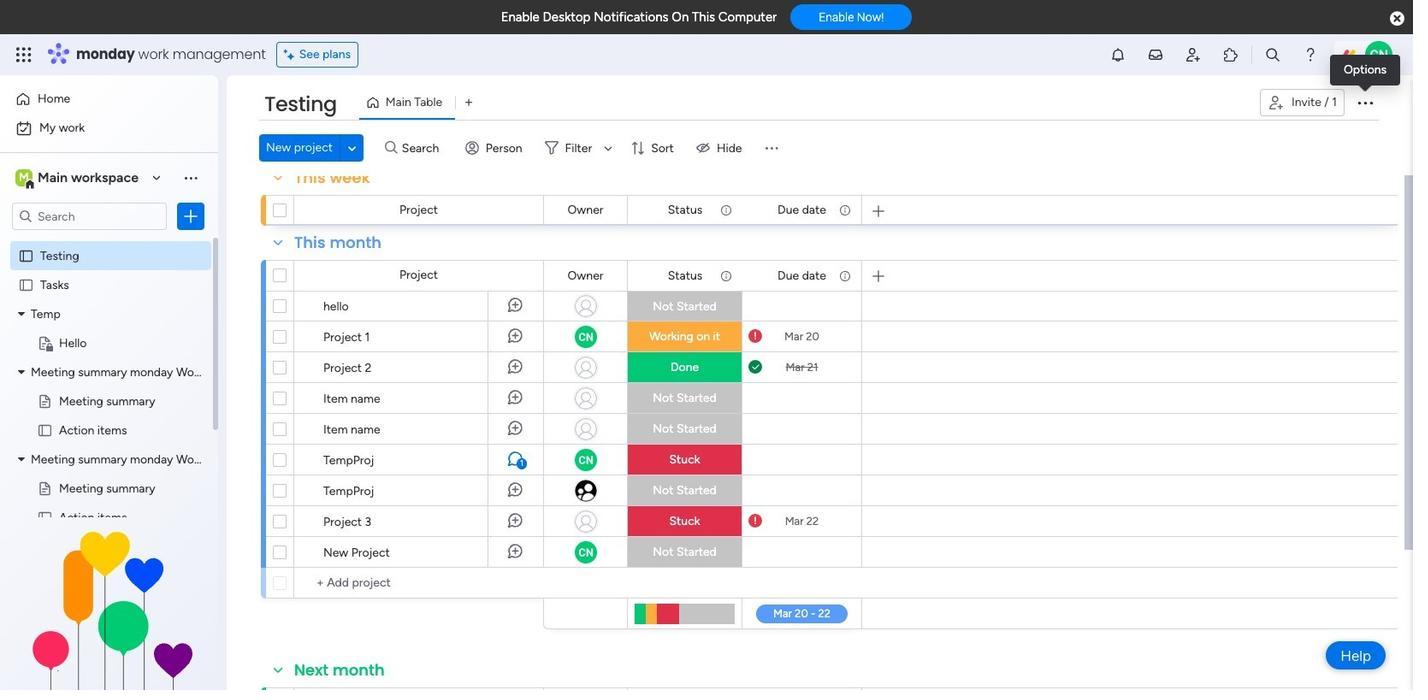 Task type: vqa. For each thing, say whether or not it's contained in the screenshot.
"Add to favorites" image
no



Task type: locate. For each thing, give the bounding box(es) containing it.
caret down image
[[18, 308, 25, 320], [18, 453, 25, 465]]

column information image
[[719, 203, 733, 217]]

4 public board image from the top
[[37, 509, 53, 525]]

lottie animation element
[[0, 517, 218, 690]]

workspace selection element
[[12, 164, 147, 192]]

menu image
[[763, 139, 780, 157], [182, 169, 199, 186]]

0 vertical spatial options image
[[1355, 92, 1375, 113]]

1 vertical spatial public board image
[[18, 276, 34, 293]]

search everything image
[[1264, 46, 1281, 63]]

option
[[10, 86, 208, 113], [10, 115, 208, 142], [0, 240, 218, 243]]

0 vertical spatial public board image
[[18, 247, 34, 263]]

monday marketplace image
[[1222, 46, 1239, 63]]

1 vertical spatial menu image
[[182, 169, 199, 186]]

0 vertical spatial option
[[10, 86, 208, 113]]

1 vertical spatial option
[[10, 115, 208, 142]]

0 horizontal spatial options image
[[182, 208, 199, 225]]

invite members image
[[1185, 46, 1202, 63]]

1 public board image from the top
[[37, 393, 53, 409]]

private board image
[[37, 334, 53, 351]]

0 vertical spatial menu image
[[763, 139, 780, 157]]

None field
[[260, 90, 341, 119], [290, 167, 374, 189], [563, 201, 608, 219], [663, 201, 707, 219], [773, 201, 830, 219], [290, 232, 386, 254], [563, 266, 608, 285], [663, 266, 707, 285], [773, 266, 830, 285], [290, 659, 389, 682], [260, 90, 341, 119], [290, 167, 374, 189], [563, 201, 608, 219], [663, 201, 707, 219], [773, 201, 830, 219], [290, 232, 386, 254], [563, 266, 608, 285], [663, 266, 707, 285], [773, 266, 830, 285], [290, 659, 389, 682]]

1 vertical spatial caret down image
[[18, 453, 25, 465]]

column information image
[[838, 203, 852, 217], [719, 269, 733, 283], [838, 269, 852, 283]]

see plans image
[[284, 45, 299, 64]]

0 horizontal spatial menu image
[[182, 169, 199, 186]]

lottie animation image
[[0, 517, 218, 690]]

v2 overdue deadline image
[[748, 328, 762, 345]]

public board image
[[37, 393, 53, 409], [37, 422, 53, 438], [37, 480, 53, 496], [37, 509, 53, 525]]

1 caret down image from the top
[[18, 308, 25, 320]]

options image
[[1355, 92, 1375, 113], [182, 208, 199, 225]]

list box
[[0, 237, 224, 644]]

1 horizontal spatial options image
[[1355, 92, 1375, 113]]

public board image
[[18, 247, 34, 263], [18, 276, 34, 293]]

0 vertical spatial caret down image
[[18, 308, 25, 320]]

caret down image
[[18, 366, 25, 378]]

+ Add project text field
[[303, 573, 535, 594]]

1 vertical spatial options image
[[182, 208, 199, 225]]

1 horizontal spatial menu image
[[763, 139, 780, 157]]



Task type: describe. For each thing, give the bounding box(es) containing it.
help image
[[1302, 46, 1319, 63]]

angle down image
[[348, 142, 356, 154]]

1 public board image from the top
[[18, 247, 34, 263]]

2 public board image from the top
[[18, 276, 34, 293]]

3 public board image from the top
[[37, 480, 53, 496]]

Search in workspace field
[[36, 207, 143, 226]]

Search field
[[398, 136, 449, 160]]

2 caret down image from the top
[[18, 453, 25, 465]]

add view image
[[465, 96, 472, 109]]

dapulse close image
[[1390, 10, 1404, 27]]

2 vertical spatial option
[[0, 240, 218, 243]]

2 public board image from the top
[[37, 422, 53, 438]]

arrow down image
[[598, 138, 619, 158]]

select product image
[[15, 46, 33, 63]]

v2 search image
[[385, 138, 398, 158]]

update feed image
[[1147, 46, 1164, 63]]

notifications image
[[1109, 46, 1126, 63]]

v2 overdue deadline image
[[748, 513, 762, 529]]

cool name image
[[1365, 41, 1392, 68]]

v2 done deadline image
[[748, 359, 762, 375]]



